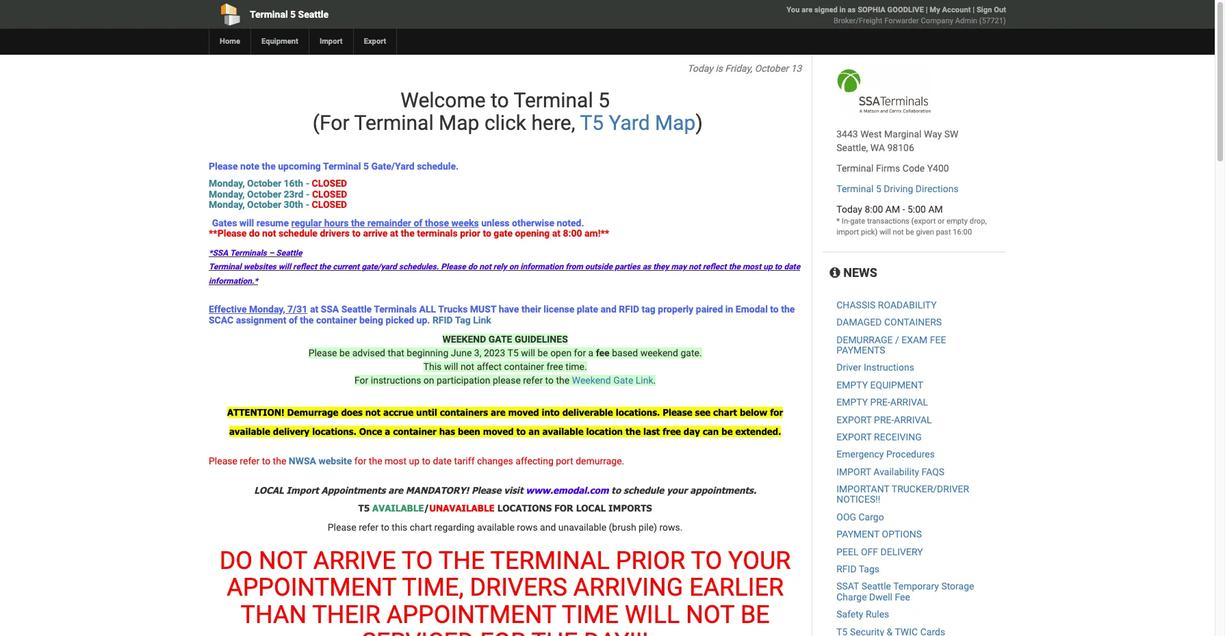 Task type: locate. For each thing, give the bounding box(es) containing it.
1 vertical spatial on
[[424, 375, 434, 386]]

1 vertical spatial as
[[643, 263, 651, 272]]

0 vertical spatial in
[[840, 5, 846, 14]]

do inside *ssa terminals – seattle terminal websites will reflect the current gate/yard schedules. please do not rely on information from outside parties as they may not reflect the most up to date information.*
[[468, 263, 477, 272]]

schedule down 30th
[[279, 228, 318, 239]]

1 am from the left
[[886, 204, 900, 215]]

0 horizontal spatial a
[[385, 426, 390, 437]]

0 horizontal spatial on
[[424, 375, 434, 386]]

for inside weekend gate guidelines please be advised that beginning june 3, 2023 t5 will be open for a fee based weekend gate. this will not affect container free time. for instructions on participation please refer to the weekend gate link .
[[574, 348, 586, 359]]

be left given
[[906, 228, 914, 237]]

refer for please refer to this chart regarding available rows and unavailable (brush pile) rows.
[[359, 522, 379, 533]]

0 horizontal spatial for
[[480, 628, 526, 637]]

for
[[555, 503, 574, 514], [480, 628, 526, 637]]

0 horizontal spatial |
[[926, 5, 928, 14]]

0 horizontal spatial as
[[643, 263, 651, 272]]

please
[[493, 375, 521, 386]]

2023
[[484, 348, 506, 359]]

refer right please
[[523, 375, 543, 386]]

earlier
[[690, 574, 784, 603]]

1 vertical spatial and
[[540, 522, 556, 533]]

t5 left yard at the top
[[580, 111, 604, 135]]

as inside you are signed in as sophia goodlive | my account | sign out broker/freight forwarder company admin (57721)
[[848, 5, 856, 14]]

gates will resume regular hours the remainder of those weeks unless otherwise noted. **please do not schedule drivers to arrive at the terminals prior to gate opening at 8:00 am!**
[[209, 217, 609, 239]]

link inside weekend gate guidelines please be advised that beginning june 3, 2023 t5 will be open for a fee based weekend gate. this will not affect container free time. for instructions on participation please refer to the weekend gate link .
[[636, 375, 654, 386]]

affect
[[477, 361, 502, 372]]

moved right been
[[483, 426, 514, 437]]

t5 right 2023
[[508, 348, 519, 359]]

most up emodal
[[743, 263, 762, 272]]

1 horizontal spatial date
[[784, 263, 800, 272]]

available down local import appointments are mandatory! please visit www.emodal.com to schedule your appointments. t5 available / unavailable locations for local imports
[[477, 522, 515, 533]]

terminal
[[250, 9, 288, 20], [514, 88, 593, 112], [354, 111, 434, 135], [323, 161, 361, 172], [837, 163, 874, 174], [837, 183, 874, 194], [209, 263, 241, 272]]

0 vertical spatial for
[[555, 503, 574, 514]]

on inside weekend gate guidelines please be advised that beginning june 3, 2023 t5 will be open for a fee based weekend gate. this will not affect container free time. for instructions on participation please refer to the weekend gate link .
[[424, 375, 434, 386]]

are inside local import appointments are mandatory! please visit www.emodal.com to schedule your appointments. t5 available / unavailable locations for local imports
[[388, 485, 403, 496]]

for right the website
[[355, 456, 367, 467]]

refer inside weekend gate guidelines please be advised that beginning june 3, 2023 t5 will be open for a fee based weekend gate. this will not affect container free time. for instructions on participation please refer to the weekend gate link .
[[523, 375, 543, 386]]

link
[[473, 315, 491, 326], [636, 375, 654, 386]]

the left current
[[319, 263, 331, 272]]

open
[[551, 348, 572, 359]]

do inside gates will resume regular hours the remainder of those weeks unless otherwise noted. **please do not schedule drivers to arrive at the terminals prior to gate opening at 8:00 am!**
[[249, 228, 260, 239]]

on inside *ssa terminals – seattle terminal websites will reflect the current gate/yard schedules. please do not rely on information from outside parties as they may not reflect the most up to date information.*
[[509, 263, 518, 272]]

2 to from the left
[[691, 547, 722, 576]]

1 vertical spatial 8:00
[[563, 228, 582, 239]]

3 closed from the top
[[312, 199, 347, 210]]

0 horizontal spatial chart
[[410, 522, 432, 533]]

map right yard at the top
[[655, 111, 696, 135]]

0 vertical spatial of
[[414, 217, 423, 228]]

0 horizontal spatial of
[[289, 315, 298, 326]]

gate
[[489, 334, 512, 345]]

not up '–'
[[262, 228, 276, 239]]

arrive
[[363, 228, 388, 239]]

regarding
[[434, 522, 475, 533]]

chassis roadability damaged containers demurrage / exam fee payments driver instructions empty equipment empty pre-arrival export pre-arrival export receiving emergency procedures import availability faqs important trucker/driver notices!! oog cargo payment options peel off delivery rfid tags ssat seattle temporary storage charge dwell fee safety rules
[[837, 300, 975, 620]]

pre- down empty pre-arrival link
[[874, 415, 894, 426]]

container inside attention! demurrage does not accrue until containers are moved into deliverable locations. please see chart below for available delivery locations. once a container has been moved to an available location the last free day can be extended.
[[393, 426, 437, 437]]

1 vertical spatial local
[[576, 503, 606, 514]]

date inside *ssa terminals – seattle terminal websites will reflect the current gate/yard schedules. please do not rely on information from outside parties as they may not reflect the most up to date information.*
[[784, 263, 800, 272]]

are down please
[[491, 407, 506, 418]]

at inside at ssa seattle terminals all trucks must have their license plate and rfid tag properly paired in emodal to the scac assignment of the container being picked up.
[[310, 304, 318, 315]]

for right below
[[770, 407, 783, 418]]

arrival
[[891, 397, 928, 408], [894, 415, 932, 426]]

weekend gate link link
[[572, 375, 654, 386]]

2 horizontal spatial are
[[802, 5, 813, 14]]

outside
[[585, 263, 613, 272]]

terminals
[[230, 249, 267, 258], [374, 304, 417, 315]]

2 vertical spatial are
[[388, 485, 403, 496]]

seattle right ssa
[[341, 304, 372, 315]]

as inside *ssa terminals – seattle terminal websites will reflect the current gate/yard schedules. please do not rely on information from outside parties as they may not reflect the most up to date information.*
[[643, 263, 651, 272]]

0 horizontal spatial 8:00
[[563, 228, 582, 239]]

oog
[[837, 512, 857, 523]]

gate up the import
[[850, 217, 865, 226]]

2 vertical spatial container
[[393, 426, 437, 437]]

license
[[544, 304, 575, 315]]

date left 'tariff'
[[433, 456, 452, 467]]

monday,
[[209, 178, 245, 189], [209, 189, 245, 200], [209, 199, 245, 210], [249, 304, 285, 315]]

arrival up receiving
[[894, 415, 932, 426]]

in inside at ssa seattle terminals all trucks must have their license plate and rfid tag properly paired in emodal to the scac assignment of the container being picked up.
[[726, 304, 733, 315]]

container inside at ssa seattle terminals all trucks must have their license plate and rfid tag properly paired in emodal to the scac assignment of the container being picked up.
[[316, 315, 357, 326]]

in right signed
[[840, 5, 846, 14]]

0 vertical spatial empty
[[837, 380, 868, 391]]

- right the 23rd
[[306, 189, 310, 200]]

0 horizontal spatial refer
[[240, 456, 260, 467]]

reflect
[[293, 263, 317, 272], [703, 263, 727, 272]]

october left the 23rd
[[247, 189, 281, 200]]

0 vertical spatial arrival
[[891, 397, 928, 408]]

1 horizontal spatial of
[[414, 217, 423, 228]]

8:00 inside gates will resume regular hours the remainder of those weeks unless otherwise noted. **please do not schedule drivers to arrive at the terminals prior to gate opening at 8:00 am!**
[[563, 228, 582, 239]]

terminals inside *ssa terminals – seattle terminal websites will reflect the current gate/yard schedules. please do not rely on information from outside parties as they may not reflect the most up to date information.*
[[230, 249, 267, 258]]

local up unavailable
[[576, 503, 606, 514]]

october up resume at the left of the page
[[247, 199, 281, 210]]

1 horizontal spatial import
[[320, 37, 343, 46]]

to inside attention! demurrage does not accrue until containers are moved into deliverable locations. please see chart below for available delivery locations. once a container has been moved to an available location the last free day can be extended.
[[517, 426, 526, 437]]

chassis
[[837, 300, 876, 311]]

am up transactions
[[886, 204, 900, 215]]

at left ssa
[[310, 304, 318, 315]]

a inside attention! demurrage does not accrue until containers are moved into deliverable locations. please see chart below for available delivery locations. once a container has been moved to an available location the last free day can be extended.
[[385, 426, 390, 437]]

import left "export" link
[[320, 37, 343, 46]]

seattle
[[298, 9, 329, 20], [276, 249, 302, 258], [341, 304, 372, 315], [862, 582, 891, 593]]

sw
[[945, 129, 959, 140]]

to inside the welcome to terminal 5 (for terminal map click here, t5 yard map )
[[491, 88, 509, 112]]

0 horizontal spatial today
[[688, 63, 713, 74]]

please up day
[[663, 407, 693, 418]]

container left being
[[316, 315, 357, 326]]

not inside attention! demurrage does not accrue until containers are moved into deliverable locations. please see chart below for available delivery locations. once a container has been moved to an available location the last free day can be extended.
[[365, 407, 381, 418]]

in right 'paired'
[[726, 304, 733, 315]]

1 vertical spatial of
[[289, 315, 298, 326]]

0 vertical spatial and
[[601, 304, 617, 315]]

0 vertical spatial up
[[764, 263, 773, 272]]

link right gate
[[636, 375, 654, 386]]

to down open
[[545, 375, 554, 386]]

tag
[[455, 315, 471, 326]]

not up participation
[[461, 361, 475, 372]]

properly
[[658, 304, 694, 315]]

rfid down peel
[[837, 564, 857, 575]]

1 horizontal spatial as
[[848, 5, 856, 14]]

safety rules link
[[837, 609, 890, 620]]

0 vertical spatial on
[[509, 263, 518, 272]]

1 vertical spatial the
[[532, 628, 578, 637]]

for down drivers on the bottom left of the page
[[480, 628, 526, 637]]

1 vertical spatial free
[[663, 426, 681, 437]]

link right tag
[[473, 315, 491, 326]]

terminals up the websites in the left top of the page
[[230, 249, 267, 258]]

0 vertical spatial chart
[[713, 407, 737, 418]]

1 export from the top
[[837, 415, 872, 426]]

firms
[[876, 163, 901, 174]]

see
[[695, 407, 711, 418]]

rfid tag link
[[433, 315, 494, 326]]

2 vertical spatial refer
[[359, 522, 379, 533]]

0 vertical spatial /
[[895, 335, 899, 345]]

free inside weekend gate guidelines please be advised that beginning june 3, 2023 t5 will be open for a fee based weekend gate. this will not affect container free time. for instructions on participation please refer to the weekend gate link .
[[547, 361, 563, 372]]

up up emodal
[[764, 263, 773, 272]]

0 horizontal spatial schedule
[[279, 228, 318, 239]]

1 horizontal spatial most
[[743, 263, 762, 272]]

day
[[684, 426, 700, 437]]

to inside *ssa terminals – seattle terminal websites will reflect the current gate/yard schedules. please do not rely on information from outside parties as they may not reflect the most up to date information.*
[[775, 263, 782, 272]]

a right "once"
[[385, 426, 390, 437]]

seattle up import link on the top of page
[[298, 9, 329, 20]]

2 horizontal spatial rfid
[[837, 564, 857, 575]]

map left click
[[439, 111, 480, 135]]

visit
[[504, 485, 523, 496]]

marginal
[[885, 129, 922, 140]]

1 vertical spatial today
[[837, 204, 863, 215]]

not
[[259, 547, 307, 576], [686, 601, 735, 630]]

0 horizontal spatial terminals
[[230, 249, 267, 258]]

please
[[209, 161, 238, 172], [441, 263, 466, 272], [309, 348, 337, 359], [663, 407, 693, 418], [209, 456, 238, 467], [472, 485, 501, 496], [328, 522, 356, 533]]

changes
[[477, 456, 513, 467]]

2 export from the top
[[837, 432, 872, 443]]

to up imports
[[612, 485, 621, 496]]

0 vertical spatial link
[[473, 315, 491, 326]]

do right **please
[[249, 228, 260, 239]]

rfid right up.
[[433, 315, 453, 326]]

0 vertical spatial container
[[316, 315, 357, 326]]

the inside please note the upcoming terminal 5 gate/yard schedule. monday, october 16th - closed monday, october 23rd - closed monday, october 30th - closed
[[262, 161, 276, 172]]

1 vertical spatial not
[[686, 601, 735, 630]]

terminals
[[417, 228, 458, 239]]

click
[[485, 111, 527, 135]]

weekend
[[641, 348, 678, 359]]

the down "once"
[[369, 456, 382, 467]]

- inside today                                                                                                                                                                                                                                                                                                                                                                                                                                                                                                                                                                                                                                                                                                           8:00 am - 5:00 am * in-gate transactions (export or empty drop, import pick) will not be given past 16:00
[[903, 204, 905, 215]]

in inside you are signed in as sophia goodlive | my account | sign out broker/freight forwarder company admin (57721)
[[840, 5, 846, 14]]

0 vertical spatial gate
[[850, 217, 865, 226]]

t5 yard map link
[[580, 111, 696, 135]]

import down nwsa
[[287, 485, 319, 496]]

1 horizontal spatial t5
[[508, 348, 519, 359]]

3,
[[474, 348, 482, 359]]

available
[[229, 426, 270, 437], [543, 426, 584, 437], [477, 522, 515, 533]]

seattle inside at ssa seattle terminals all trucks must have their license plate and rfid tag properly paired in emodal to the scac assignment of the container being picked up.
[[341, 304, 372, 315]]

are inside attention! demurrage does not accrue until containers are moved into deliverable locations. please see chart below for available delivery locations. once a container has been moved to an available location the last free day can be extended.
[[491, 407, 506, 418]]

0 vertical spatial most
[[743, 263, 762, 272]]

1 horizontal spatial schedule
[[624, 485, 664, 496]]

www.emodal.com
[[526, 485, 609, 496]]

are
[[802, 5, 813, 14], [491, 407, 506, 418], [388, 485, 403, 496]]

be
[[906, 228, 914, 237], [340, 348, 350, 359], [538, 348, 548, 359], [722, 426, 733, 437]]

/ inside local import appointments are mandatory! please visit www.emodal.com to schedule your appointments. t5 available / unavailable locations for local imports
[[424, 503, 429, 514]]

up inside *ssa terminals – seattle terminal websites will reflect the current gate/yard schedules. please do not rely on information from outside parties as they may not reflect the most up to date information.*
[[764, 263, 773, 272]]

1 horizontal spatial up
[[764, 263, 773, 272]]

charge
[[837, 592, 867, 603]]

the left ssa
[[300, 315, 314, 326]]

1 horizontal spatial today
[[837, 204, 863, 215]]

1 vertical spatial for
[[770, 407, 783, 418]]

0 horizontal spatial locations.
[[312, 426, 357, 437]]

terminal 5 driving directions link
[[837, 183, 959, 194]]

of inside at ssa seattle terminals all trucks must have their license plate and rfid tag properly paired in emodal to the scac assignment of the container being picked up.
[[289, 315, 298, 326]]

will inside today                                                                                                                                                                                                                                                                                                                                                                                                                                                                                                                                                                                                                                                                                                           8:00 am - 5:00 am * in-gate transactions (export or empty drop, import pick) will not be given past 16:00
[[880, 228, 891, 237]]

empty down 'driver'
[[837, 380, 868, 391]]

am up or
[[929, 204, 943, 215]]

of right "assignment"
[[289, 315, 298, 326]]

local
[[254, 485, 284, 496], [576, 503, 606, 514]]

for inside do not arrive to the terminal prior to your appointment time, drivers arriving earlier than their appointment time will not be serviced for the day!!!
[[480, 628, 526, 637]]

1 to from the left
[[402, 547, 433, 576]]

1 vertical spatial a
[[385, 426, 390, 437]]

0 vertical spatial export
[[837, 415, 872, 426]]

instructions
[[864, 362, 915, 373]]

and right "plate"
[[601, 304, 617, 315]]

into
[[542, 407, 560, 418]]

today for today                                                                                                                                                                                                                                                                                                                                                                                                                                                                                                                                                                                                                                                                                                           8:00 am - 5:00 am * in-gate transactions (export or empty drop, import pick) will not be given past 16:00
[[837, 204, 863, 215]]

0 vertical spatial as
[[848, 5, 856, 14]]

1 vertical spatial in
[[726, 304, 733, 315]]

not inside gates will resume regular hours the remainder of those weeks unless otherwise noted. **please do not schedule drivers to arrive at the terminals prior to gate opening at 8:00 am!**
[[262, 228, 276, 239]]

0 horizontal spatial reflect
[[293, 263, 317, 272]]

export up emergency
[[837, 432, 872, 443]]

please right 'schedules.' at left top
[[441, 263, 466, 272]]

terminal
[[491, 547, 610, 576]]

0 horizontal spatial do
[[249, 228, 260, 239]]

16:00
[[953, 228, 972, 237]]

0 horizontal spatial gate
[[494, 228, 513, 239]]

1 empty from the top
[[837, 380, 868, 391]]

free left day
[[663, 426, 681, 437]]

to left this
[[381, 522, 389, 533]]

0 horizontal spatial most
[[385, 456, 407, 467]]

are right you
[[802, 5, 813, 14]]

not right do
[[259, 547, 307, 576]]

the right emodal
[[781, 304, 795, 315]]

terminals left all
[[374, 304, 417, 315]]

8:00 left am!**
[[563, 228, 582, 239]]

2 map from the left
[[655, 111, 696, 135]]

please left note
[[209, 161, 238, 172]]

the down drivers on the bottom left of the page
[[532, 628, 578, 637]]

1 horizontal spatial are
[[491, 407, 506, 418]]

2 horizontal spatial at
[[552, 228, 561, 239]]

2 horizontal spatial container
[[504, 361, 544, 372]]

0 horizontal spatial in
[[726, 304, 733, 315]]

for
[[574, 348, 586, 359], [770, 407, 783, 418], [355, 456, 367, 467]]

the down regarding
[[439, 547, 485, 576]]

1 horizontal spatial container
[[393, 426, 437, 437]]

of inside gates will resume regular hours the remainder of those weeks unless otherwise noted. **please do not schedule drivers to arrive at the terminals prior to gate opening at 8:00 am!**
[[414, 217, 423, 228]]

0 horizontal spatial /
[[424, 503, 429, 514]]

containers
[[440, 407, 488, 418]]

october
[[755, 63, 789, 74], [247, 178, 281, 189], [247, 189, 281, 200], [247, 199, 281, 210]]

from
[[566, 263, 583, 272]]

0 horizontal spatial date
[[433, 456, 452, 467]]

import inside local import appointments are mandatory! please visit www.emodal.com to schedule your appointments. t5 available / unavailable locations for local imports
[[287, 485, 319, 496]]

0 vertical spatial terminals
[[230, 249, 267, 258]]

seattle down tags
[[862, 582, 891, 593]]

1 vertical spatial terminals
[[374, 304, 417, 315]]

please inside *ssa terminals – seattle terminal websites will reflect the current gate/yard schedules. please do not rely on information from outside parties as they may not reflect the most up to date information.*
[[441, 263, 466, 272]]

1 vertical spatial export
[[837, 432, 872, 443]]

1 vertical spatial date
[[433, 456, 452, 467]]

their
[[312, 601, 381, 630]]

free inside attention! demurrage does not accrue until containers are moved into deliverable locations. please see chart below for available delivery locations. once a container has been moved to an available location the last free day can be extended.
[[663, 426, 681, 437]]

trucks
[[438, 304, 468, 315]]

opening
[[515, 228, 550, 239]]

website
[[319, 456, 352, 467]]

on right rely
[[509, 263, 518, 272]]

transactions
[[867, 217, 910, 226]]

1 vertical spatial /
[[424, 503, 429, 514]]

reflect right may on the top of the page
[[703, 263, 727, 272]]

0 horizontal spatial for
[[355, 456, 367, 467]]

most
[[743, 263, 762, 272], [385, 456, 407, 467]]

1 horizontal spatial rfid
[[619, 304, 640, 315]]

driving
[[884, 183, 914, 194]]

as left they
[[643, 263, 651, 272]]

1 horizontal spatial do
[[468, 263, 477, 272]]

to right welcome
[[491, 88, 509, 112]]

payments
[[837, 345, 886, 356]]

to left an
[[517, 426, 526, 437]]

please down ssa
[[309, 348, 337, 359]]

1 vertical spatial container
[[504, 361, 544, 372]]

the right note
[[262, 161, 276, 172]]

chart
[[713, 407, 737, 418], [410, 522, 432, 533]]

will right the websites in the left top of the page
[[278, 263, 291, 272]]

you are signed in as sophia goodlive | my account | sign out broker/freight forwarder company admin (57721)
[[787, 5, 1006, 25]]

/ down mandatory!
[[424, 503, 429, 514]]

t5 inside the welcome to terminal 5 (for terminal map click here, t5 yard map )
[[580, 111, 604, 135]]

locations. down does
[[312, 426, 357, 437]]

available down attention!
[[229, 426, 270, 437]]

tags
[[859, 564, 880, 575]]

1 horizontal spatial and
[[601, 304, 617, 315]]

import link
[[309, 29, 353, 55]]

a left fee
[[589, 348, 594, 359]]

does
[[341, 407, 363, 418]]

free down open
[[547, 361, 563, 372]]

t5 inside local import appointments are mandatory! please visit www.emodal.com to schedule your appointments. t5 available / unavailable locations for local imports
[[358, 503, 370, 514]]

0 vertical spatial t5
[[580, 111, 604, 135]]

am
[[886, 204, 900, 215], [929, 204, 943, 215]]

1 horizontal spatial |
[[973, 5, 975, 14]]

0 horizontal spatial map
[[439, 111, 480, 135]]

t5 down appointments
[[358, 503, 370, 514]]

today left 'is'
[[688, 63, 713, 74]]

assignment
[[236, 315, 286, 326]]

and inside at ssa seattle terminals all trucks must have their license plate and rfid tag properly paired in emodal to the scac assignment of the container being picked up.
[[601, 304, 617, 315]]

to right emodal
[[770, 304, 779, 315]]

please left visit
[[472, 485, 501, 496]]

at
[[390, 228, 399, 239], [552, 228, 561, 239], [310, 304, 318, 315]]

location
[[586, 426, 623, 437]]

rfid inside at ssa seattle terminals all trucks must have their license plate and rfid tag properly paired in emodal to the scac assignment of the container being picked up.
[[619, 304, 640, 315]]

important
[[837, 484, 890, 495]]

- left 5:00
[[903, 204, 905, 215]]

0 vertical spatial a
[[589, 348, 594, 359]]

rules
[[866, 609, 890, 620]]

on down this
[[424, 375, 434, 386]]

1 vertical spatial refer
[[240, 456, 260, 467]]

empty down empty equipment link
[[837, 397, 868, 408]]

seattle inside chassis roadability damaged containers demurrage / exam fee payments driver instructions empty equipment empty pre-arrival export pre-arrival export receiving emergency procedures import availability faqs important trucker/driver notices!! oog cargo payment options peel off delivery rfid tags ssat seattle temporary storage charge dwell fee safety rules
[[862, 582, 891, 593]]

container up please
[[504, 361, 544, 372]]

at right the arrive
[[390, 228, 399, 239]]

1 horizontal spatial for
[[574, 348, 586, 359]]

terminal inside please note the upcoming terminal 5 gate/yard schedule. monday, october 16th - closed monday, october 23rd - closed monday, october 30th - closed
[[323, 161, 361, 172]]

yard
[[609, 111, 650, 135]]

/ left exam
[[895, 335, 899, 345]]

0 vertical spatial free
[[547, 361, 563, 372]]

5 right here,
[[598, 88, 610, 112]]

1 vertical spatial schedule
[[624, 485, 664, 496]]

today inside today                                                                                                                                                                                                                                                                                                                                                                                                                                                                                                                                                                                                                                                                                                           8:00 am - 5:00 am * in-gate transactions (export or empty drop, import pick) will not be given past 16:00
[[837, 204, 863, 215]]

to inside weekend gate guidelines please be advised that beginning june 3, 2023 t5 will be open for a fee based weekend gate. this will not affect container free time. for instructions on participation please refer to the weekend gate link .
[[545, 375, 554, 386]]

1 horizontal spatial am
[[929, 204, 943, 215]]

import
[[837, 467, 871, 478]]

welcome
[[401, 88, 486, 112]]

out
[[994, 5, 1006, 14]]

terminals inside at ssa seattle terminals all trucks must have their license plate and rfid tag properly paired in emodal to the scac assignment of the container being picked up.
[[374, 304, 417, 315]]

pre- down empty equipment link
[[871, 397, 891, 408]]

1 horizontal spatial on
[[509, 263, 518, 272]]

0 vertical spatial are
[[802, 5, 813, 14]]

gate left opening
[[494, 228, 513, 239]]

driver
[[837, 362, 862, 373]]

1 horizontal spatial a
[[589, 348, 594, 359]]

most inside *ssa terminals – seattle terminal websites will reflect the current gate/yard schedules. please do not rely on information from outside parties as they may not reflect the most up to date information.*
[[743, 263, 762, 272]]

for inside attention! demurrage does not accrue until containers are moved into deliverable locations. please see chart below for available delivery locations. once a container has been moved to an available location the last free day can be extended.
[[770, 407, 783, 418]]

please inside weekend gate guidelines please be advised that beginning june 3, 2023 t5 will be open for a fee based weekend gate. this will not affect container free time. for instructions on participation please refer to the weekend gate link .
[[309, 348, 337, 359]]

chassis roadability link
[[837, 300, 937, 311]]

today is friday, october 13
[[688, 63, 802, 74]]



Task type: vqa. For each thing, say whether or not it's contained in the screenshot.
the bottom search
no



Task type: describe. For each thing, give the bounding box(es) containing it.
8:00 inside today                                                                                                                                                                                                                                                                                                                                                                                                                                                                                                                                                                                                                                                                                                           8:00 am - 5:00 am * in-gate transactions (export or empty drop, import pick) will not be given past 16:00
[[865, 204, 883, 215]]

gate.
[[681, 348, 702, 359]]

emergency procedures link
[[837, 449, 935, 460]]

terminal inside terminal 5 seattle link
[[250, 9, 288, 20]]

to left the arrive
[[352, 228, 361, 239]]

0 vertical spatial pre-
[[871, 397, 891, 408]]

2 horizontal spatial available
[[543, 426, 584, 437]]

0 horizontal spatial available
[[229, 426, 270, 437]]

tag
[[642, 304, 656, 315]]

the right hours at the left
[[351, 217, 365, 228]]

www.emodal.com link
[[526, 485, 609, 496]]

october left 13
[[755, 63, 789, 74]]

a inside weekend gate guidelines please be advised that beginning june 3, 2023 t5 will be open for a fee based weekend gate. this will not affect container free time. for instructions on participation please refer to the weekend gate link .
[[589, 348, 594, 359]]

- right 16th
[[306, 178, 310, 189]]

5 inside please note the upcoming terminal 5 gate/yard schedule. monday, october 16th - closed monday, october 23rd - closed monday, october 30th - closed
[[364, 161, 369, 172]]

schedule inside local import appointments are mandatory! please visit www.emodal.com to schedule your appointments. t5 available / unavailable locations for local imports
[[624, 485, 664, 496]]

0 vertical spatial local
[[254, 485, 284, 496]]

1 horizontal spatial not
[[686, 601, 735, 630]]

0 vertical spatial moved
[[508, 407, 539, 418]]

to inside at ssa seattle terminals all trucks must have their license plate and rfid tag properly paired in emodal to the scac assignment of the container being picked up.
[[770, 304, 779, 315]]

terminal 5 driving directions
[[837, 183, 959, 194]]

mandatory!
[[406, 485, 469, 496]]

- right 30th
[[306, 199, 310, 210]]

1 vertical spatial arrival
[[894, 415, 932, 426]]

not left rely
[[479, 263, 491, 272]]

code
[[903, 163, 925, 174]]

2 closed from the top
[[312, 189, 347, 200]]

schedule inside gates will resume regular hours the remainder of those weeks unless otherwise noted. **please do not schedule drivers to arrive at the terminals prior to gate opening at 8:00 am!**
[[279, 228, 318, 239]]

gate inside gates will resume regular hours the remainder of those weeks unless otherwise noted. **please do not schedule drivers to arrive at the terminals prior to gate opening at 8:00 am!**
[[494, 228, 513, 239]]

5 left driving
[[876, 183, 882, 194]]

to up mandatory!
[[422, 456, 431, 467]]

16th
[[284, 178, 303, 189]]

30th
[[284, 199, 303, 210]]

1 | from the left
[[926, 5, 928, 14]]

please inside please note the upcoming terminal 5 gate/yard schedule. monday, october 16th - closed monday, october 23rd - closed monday, october 30th - closed
[[209, 161, 238, 172]]

2 am from the left
[[929, 204, 943, 215]]

to inside local import appointments are mandatory! please visit www.emodal.com to schedule your appointments. t5 available / unavailable locations for local imports
[[612, 485, 621, 496]]

1 map from the left
[[439, 111, 480, 135]]

to left nwsa
[[262, 456, 271, 467]]

demurrage / exam fee payments link
[[837, 335, 946, 356]]

arrive
[[313, 547, 396, 576]]

the inside weekend gate guidelines please be advised that beginning june 3, 2023 t5 will be open for a fee based weekend gate. this will not affect container free time. for instructions on participation please refer to the weekend gate link .
[[556, 375, 570, 386]]

1 horizontal spatial local
[[576, 503, 606, 514]]

home link
[[209, 29, 251, 55]]

for inside local import appointments are mandatory! please visit www.emodal.com to schedule your appointments. t5 available / unavailable locations for local imports
[[555, 503, 574, 514]]

1 reflect from the left
[[293, 263, 317, 272]]

time,
[[402, 574, 464, 603]]

storage
[[942, 582, 975, 593]]

for
[[355, 375, 369, 386]]

import availability faqs link
[[837, 467, 945, 478]]

that
[[388, 348, 405, 359]]

picked
[[386, 315, 414, 326]]

weekend gate guidelines please be advised that beginning june 3, 2023 t5 will be open for a fee based weekend gate. this will not affect container free time. for instructions on participation please refer to the weekend gate link .
[[309, 334, 702, 386]]

chart inside attention! demurrage does not accrue until containers are moved into deliverable locations. please see chart below for available delivery locations. once a container has been moved to an available location the last free day can be extended.
[[713, 407, 737, 418]]

be inside today                                                                                                                                                                                                                                                                                                                                                                                                                                                                                                                                                                                                                                                                                                           8:00 am - 5:00 am * in-gate transactions (export or empty drop, import pick) will not be given past 16:00
[[906, 228, 914, 237]]

today for today is friday, october 13
[[688, 63, 713, 74]]

the left nwsa
[[273, 456, 286, 467]]

drop,
[[970, 217, 987, 226]]

sophia
[[858, 5, 886, 14]]

be left 'advised'
[[340, 348, 350, 359]]

gate inside today                                                                                                                                                                                                                                                                                                                                                                                                                                                                                                                                                                                                                                                                                                           8:00 am - 5:00 am * in-gate transactions (export or empty drop, import pick) will not be given past 16:00
[[850, 217, 865, 226]]

13
[[791, 63, 802, 74]]

1 horizontal spatial the
[[532, 628, 578, 637]]

2 empty from the top
[[837, 397, 868, 408]]

peel
[[837, 547, 859, 558]]

all
[[419, 304, 436, 315]]

0 horizontal spatial and
[[540, 522, 556, 533]]

are inside you are signed in as sophia goodlive | my account | sign out broker/freight forwarder company admin (57721)
[[802, 5, 813, 14]]

locations
[[497, 503, 552, 514]]

schedules.
[[399, 263, 439, 272]]

gates
[[212, 217, 237, 228]]

effective
[[209, 304, 247, 315]]

**please
[[209, 228, 247, 239]]

will inside *ssa terminals – seattle terminal websites will reflect the current gate/yard schedules. please do not rely on information from outside parties as they may not reflect the most up to date information.*
[[278, 263, 291, 272]]

resume
[[257, 217, 289, 228]]

98106
[[888, 142, 915, 153]]

rfid inside chassis roadability damaged containers demurrage / exam fee payments driver instructions empty equipment empty pre-arrival export pre-arrival export receiving emergency procedures import availability faqs important trucker/driver notices!! oog cargo payment options peel off delivery rfid tags ssat seattle temporary storage charge dwell fee safety rules
[[837, 564, 857, 575]]

websites
[[243, 263, 276, 272]]

ssa
[[321, 304, 339, 315]]

up.
[[417, 315, 430, 326]]

1 vertical spatial most
[[385, 456, 407, 467]]

info circle image
[[830, 267, 841, 279]]

those
[[425, 217, 449, 228]]

below
[[740, 407, 768, 418]]

5 inside the welcome to terminal 5 (for terminal map click here, t5 yard map )
[[598, 88, 610, 112]]

export pre-arrival link
[[837, 415, 932, 426]]

you
[[787, 5, 800, 14]]

signed
[[815, 5, 838, 14]]

demurrage
[[287, 407, 339, 418]]

schedule.
[[417, 161, 459, 172]]

be down guidelines
[[538, 348, 548, 359]]

seattle inside *ssa terminals – seattle terminal websites will reflect the current gate/yard schedules. please do not rely on information from outside parties as they may not reflect the most up to date information.*
[[276, 249, 302, 258]]

export
[[364, 37, 386, 46]]

please inside attention! demurrage does not accrue until containers are moved into deliverable locations. please see chart below for available delivery locations. once a container has been moved to an available location the last free day can be extended.
[[663, 407, 693, 418]]

empty equipment link
[[837, 380, 924, 391]]

0 horizontal spatial link
[[473, 315, 491, 326]]

.
[[654, 375, 656, 386]]

not inside weekend gate guidelines please be advised that beginning june 3, 2023 t5 will be open for a fee based weekend gate. this will not affect container free time. for instructions on participation please refer to the weekend gate link .
[[461, 361, 475, 372]]

your
[[729, 547, 791, 576]]

demurrage
[[837, 335, 893, 345]]

1 horizontal spatial available
[[477, 522, 515, 533]]

damaged
[[837, 317, 882, 328]]

rows
[[517, 522, 538, 533]]

friday,
[[725, 63, 753, 74]]

regular
[[291, 217, 322, 228]]

off
[[861, 547, 878, 558]]

home
[[220, 37, 240, 46]]

cargo
[[859, 512, 884, 523]]

will inside gates will resume regular hours the remainder of those weeks unless otherwise noted. **please do not schedule drivers to arrive at the terminals prior to gate opening at 8:00 am!**
[[239, 217, 254, 228]]

export link
[[353, 29, 397, 55]]

this
[[423, 361, 442, 372]]

the left terminals
[[401, 228, 415, 239]]

please inside local import appointments are mandatory! please visit www.emodal.com to schedule your appointments. t5 available / unavailable locations for local imports
[[472, 485, 501, 496]]

1 horizontal spatial locations.
[[616, 407, 660, 418]]

here,
[[532, 111, 575, 135]]

exam
[[902, 335, 928, 345]]

prior
[[460, 228, 481, 239]]

container inside weekend gate guidelines please be advised that beginning june 3, 2023 t5 will be open for a fee based weekend gate. this will not affect container free time. for instructions on participation please refer to the weekend gate link .
[[504, 361, 544, 372]]

will down guidelines
[[521, 348, 535, 359]]

will down "june"
[[444, 361, 458, 372]]

nwsa website link
[[289, 456, 352, 467]]

not inside today                                                                                                                                                                                                                                                                                                                                                                                                                                                                                                                                                                                                                                                                                                           8:00 am - 5:00 am * in-gate transactions (export or empty drop, import pick) will not be given past 16:00
[[893, 228, 904, 237]]

/ inside chassis roadability damaged containers demurrage / exam fee payments driver instructions empty equipment empty pre-arrival export pre-arrival export receiving emergency procedures import availability faqs important trucker/driver notices!! oog cargo payment options peel off delivery rfid tags ssat seattle temporary storage charge dwell fee safety rules
[[895, 335, 899, 345]]

october down note
[[247, 178, 281, 189]]

weekend
[[572, 375, 611, 386]]

0 vertical spatial not
[[259, 547, 307, 576]]

broker/freight
[[834, 16, 883, 25]]

rely
[[493, 263, 507, 272]]

drivers
[[320, 228, 350, 239]]

not right may on the top of the page
[[689, 263, 701, 272]]

1 horizontal spatial at
[[390, 228, 399, 239]]

1 vertical spatial pre-
[[874, 415, 894, 426]]

gate/yard
[[362, 263, 397, 272]]

the inside attention! demurrage does not accrue until containers are moved into deliverable locations. please see chart below for available delivery locations. once a container has been moved to an available location the last free day can be extended.
[[626, 426, 641, 437]]

serviced
[[362, 628, 474, 637]]

driver instructions link
[[837, 362, 915, 373]]

at ssa seattle terminals all trucks must have their license plate and rfid tag properly paired in emodal to the scac assignment of the container being picked up.
[[209, 304, 795, 326]]

to right prior on the left top
[[483, 228, 491, 239]]

this
[[392, 522, 408, 533]]

imports
[[609, 503, 652, 514]]

sign out link
[[977, 5, 1006, 14]]

1 closed from the top
[[312, 178, 347, 189]]

1 vertical spatial moved
[[483, 426, 514, 437]]

t5 inside weekend gate guidelines please be advised that beginning june 3, 2023 t5 will be open for a fee based weekend gate. this will not affect container free time. for instructions on participation please refer to the weekend gate link .
[[508, 348, 519, 359]]

2 vertical spatial for
[[355, 456, 367, 467]]

1 vertical spatial up
[[409, 456, 420, 467]]

please up arrive
[[328, 522, 356, 533]]

in-
[[842, 217, 850, 226]]

the up emodal
[[729, 263, 741, 272]]

be inside attention! demurrage does not accrue until containers are moved into deliverable locations. please see chart below for available delivery locations. once a container has been moved to an available location the last free day can be extended.
[[722, 426, 733, 437]]

terminal inside *ssa terminals – seattle terminal websites will reflect the current gate/yard schedules. please do not rely on information from outside parties as they may not reflect the most up to date information.*
[[209, 263, 241, 272]]

2 | from the left
[[973, 5, 975, 14]]

0 horizontal spatial rfid
[[433, 315, 453, 326]]

2 reflect from the left
[[703, 263, 727, 272]]

3443
[[837, 129, 858, 140]]

equipment link
[[251, 29, 309, 55]]

drivers
[[470, 574, 567, 603]]

payment options link
[[837, 529, 922, 540]]

important trucker/driver notices!! link
[[837, 484, 970, 506]]

terminal firms code y400
[[837, 163, 949, 174]]

terminal 5 seattle image
[[837, 68, 932, 114]]

delivery
[[273, 426, 310, 437]]

5 up equipment at the left
[[290, 9, 296, 20]]

0 horizontal spatial the
[[439, 547, 485, 576]]

welcome to terminal 5 (for terminal map click here, t5 yard map )
[[308, 88, 703, 135]]

please down attention!
[[209, 456, 238, 467]]

west
[[861, 129, 882, 140]]

prior
[[616, 547, 686, 576]]

rows.
[[660, 522, 683, 533]]

refer for please refer to the nwsa website for the most up to date tariff changes affecting port demurrage.
[[240, 456, 260, 467]]

extended.
[[736, 426, 781, 437]]

goodlive
[[888, 5, 924, 14]]



